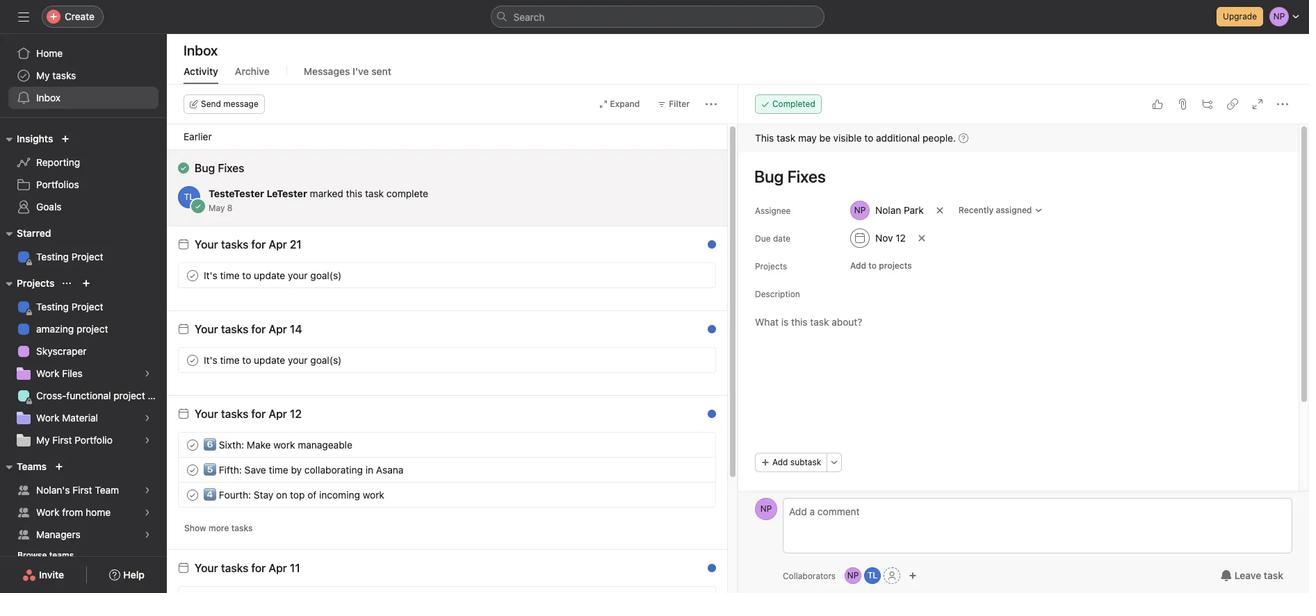 Task type: vqa. For each thing, say whether or not it's contained in the screenshot.
1st IT'S TIME TO UPDATE YOUR GOAL(S) from the top of the page
yes



Task type: describe. For each thing, give the bounding box(es) containing it.
project for 2nd testing project link from the top
[[71, 301, 103, 313]]

team
[[95, 485, 119, 497]]

activity
[[184, 65, 218, 77]]

portfolio
[[75, 435, 113, 447]]

from
[[62, 507, 83, 519]]

testetester
[[209, 188, 264, 200]]

reporting link
[[8, 152, 159, 174]]

Search tasks, projects, and more text field
[[491, 6, 825, 28]]

may
[[209, 203, 225, 214]]

21
[[290, 239, 302, 251]]

browse teams image
[[55, 463, 63, 472]]

tasks for your tasks for apr 14
[[221, 323, 249, 336]]

6️⃣
[[204, 439, 216, 451]]

tasks for your tasks for apr 12
[[221, 408, 249, 421]]

invite
[[39, 570, 64, 581]]

teams
[[49, 551, 74, 561]]

np for topmost the np button
[[761, 504, 772, 515]]

archive notification image for 11
[[701, 567, 712, 578]]

testing project inside starred element
[[36, 251, 103, 263]]

11
[[290, 563, 300, 575]]

work from home
[[36, 507, 111, 519]]

time for your tasks for apr 21
[[220, 270, 240, 281]]

fourth:
[[219, 489, 251, 501]]

project for testing project link inside starred element
[[71, 251, 103, 263]]

it's time to update your goal(s) for 14
[[204, 354, 342, 366]]

home link
[[8, 42, 159, 65]]

create
[[65, 10, 95, 22]]

amazing project
[[36, 323, 108, 335]]

reporting
[[36, 156, 80, 168]]

invite button
[[13, 563, 73, 588]]

0 horizontal spatial 12
[[290, 408, 302, 421]]

functional
[[66, 390, 111, 402]]

to down your tasks for apr 21
[[242, 270, 251, 281]]

testing inside projects element
[[36, 301, 69, 313]]

goals
[[36, 201, 62, 213]]

in
[[366, 464, 374, 476]]

work from home link
[[8, 502, 159, 524]]

time for your tasks for apr 14
[[220, 354, 240, 366]]

work material link
[[8, 408, 159, 430]]

it's for your tasks for apr 21
[[204, 270, 218, 281]]

my first portfolio
[[36, 435, 113, 447]]

1 horizontal spatial np button
[[845, 568, 862, 585]]

archive notification image
[[701, 412, 712, 424]]

testing inside starred element
[[36, 251, 69, 263]]

sent
[[372, 65, 392, 77]]

more actions for this task image
[[1278, 99, 1289, 110]]

testing project link inside starred element
[[8, 246, 159, 268]]

additional
[[876, 132, 920, 144]]

description
[[755, 289, 800, 300]]

4 completed image from the top
[[184, 487, 201, 504]]

skyscraper
[[36, 346, 87, 358]]

bug fixes dialog
[[739, 85, 1310, 594]]

main content inside bug fixes dialog
[[739, 125, 1299, 594]]

add to projects button
[[844, 257, 919, 276]]

your for your tasks for apr 14
[[195, 323, 218, 336]]

send message button
[[184, 95, 265, 114]]

8
[[227, 203, 233, 214]]

work files
[[36, 368, 83, 380]]

fifth:
[[219, 464, 242, 476]]

marked
[[310, 188, 344, 200]]

add for add to projects
[[851, 261, 867, 271]]

inbox link
[[8, 87, 159, 109]]

this
[[346, 188, 363, 200]]

my tasks
[[36, 70, 76, 81]]

my for my tasks
[[36, 70, 50, 81]]

send
[[201, 99, 221, 109]]

tasks for my tasks
[[52, 70, 76, 81]]

on
[[276, 489, 287, 501]]

browse
[[17, 551, 47, 561]]

top
[[290, 489, 305, 501]]

to right the visible
[[865, 132, 874, 144]]

your tasks for apr 12
[[195, 408, 302, 421]]

cross-functional project plan link
[[8, 385, 167, 408]]

message
[[223, 99, 259, 109]]

browse teams
[[17, 551, 74, 561]]

projects button
[[0, 275, 55, 292]]

task for leave
[[1264, 570, 1284, 582]]

subtask
[[791, 458, 822, 468]]

cross-functional project plan
[[36, 390, 167, 402]]

work material
[[36, 412, 98, 424]]

4️⃣ fourth: stay on top of incoming work
[[204, 489, 385, 501]]

projects
[[879, 261, 912, 271]]

tl for top tl button
[[184, 192, 194, 202]]

testing project inside projects element
[[36, 301, 103, 313]]

save
[[245, 464, 266, 476]]

filter button
[[652, 95, 696, 114]]

send message
[[201, 99, 259, 109]]

nov
[[876, 232, 893, 244]]

update for 14
[[254, 354, 285, 366]]

see details, work material image
[[143, 415, 152, 423]]

12 inside nov 12 dropdown button
[[896, 232, 906, 244]]

collaborators
[[783, 571, 836, 582]]

your for 21
[[288, 270, 308, 281]]

1 horizontal spatial work
[[363, 489, 385, 501]]

nolan's first team
[[36, 485, 119, 497]]

Task Name text field
[[746, 161, 1283, 193]]

1 vertical spatial tl button
[[865, 568, 881, 585]]

portfolios link
[[8, 174, 159, 196]]

work for work files
[[36, 368, 59, 380]]

clear due date image
[[918, 234, 926, 243]]

tasks inside button
[[231, 524, 253, 534]]

projects element
[[0, 271, 167, 455]]

see details, my first portfolio image
[[143, 437, 152, 445]]

due date
[[755, 234, 791, 244]]

of
[[308, 489, 317, 501]]

i've
[[353, 65, 369, 77]]

global element
[[0, 34, 167, 118]]

due
[[755, 234, 771, 244]]

your for your tasks for apr 21
[[195, 239, 218, 251]]

sixth:
[[219, 439, 244, 451]]

recently assigned button
[[953, 201, 1050, 220]]

starred
[[17, 227, 51, 239]]

more
[[209, 524, 229, 534]]

material
[[62, 412, 98, 424]]

help
[[123, 570, 145, 581]]

starred button
[[0, 225, 51, 242]]

teams button
[[0, 459, 47, 476]]

attachments: add a file to this task, bug fixes image
[[1178, 99, 1189, 110]]

insights button
[[0, 131, 53, 147]]

archive notification image for 14
[[701, 328, 712, 339]]

0 horizontal spatial project
[[77, 323, 108, 335]]

completed checkbox for 6️⃣
[[184, 437, 201, 454]]

add or remove collaborators image
[[909, 572, 917, 581]]

nov 12 button
[[844, 226, 913, 251]]

first for nolan's
[[73, 485, 92, 497]]

apr for 12
[[269, 408, 287, 421]]

2 vertical spatial time
[[269, 464, 288, 476]]

teams
[[17, 461, 47, 473]]

insights
[[17, 133, 53, 145]]

letester
[[267, 188, 307, 200]]

assignee
[[755, 206, 791, 216]]

browse teams button
[[11, 547, 80, 566]]

nov 12
[[876, 232, 906, 244]]

bug fixes
[[195, 162, 245, 175]]

may
[[798, 132, 817, 144]]

6️⃣ sixth: make work manageable
[[204, 439, 353, 451]]



Task type: locate. For each thing, give the bounding box(es) containing it.
add left subtask
[[773, 458, 788, 468]]

manageable
[[298, 439, 353, 451]]

first for my
[[52, 435, 72, 447]]

0 vertical spatial testing project link
[[8, 246, 159, 268]]

completed checkbox for 4️⃣
[[184, 487, 201, 504]]

completed image down your tasks for apr 14 link
[[184, 352, 201, 369]]

for left 21
[[251, 239, 266, 251]]

3 completed image from the top
[[184, 437, 201, 454]]

2 your from the top
[[288, 354, 308, 366]]

2 vertical spatial task
[[1264, 570, 1284, 582]]

completed image for your tasks for apr 21
[[184, 267, 201, 284]]

apr for 14
[[269, 323, 287, 336]]

my for my first portfolio
[[36, 435, 50, 447]]

date
[[773, 234, 791, 244]]

1 horizontal spatial tl
[[868, 571, 878, 581]]

home
[[86, 507, 111, 519]]

tl left testetester
[[184, 192, 194, 202]]

apr left 11
[[269, 563, 287, 575]]

1 vertical spatial project
[[71, 301, 103, 313]]

1 testing project from the top
[[36, 251, 103, 263]]

work up cross-
[[36, 368, 59, 380]]

tasks down the 8
[[221, 239, 249, 251]]

tl button left "add or remove collaborators" image
[[865, 568, 881, 585]]

archive notification image
[[701, 243, 712, 254], [701, 328, 712, 339], [701, 567, 712, 578]]

your up completed checkbox
[[195, 239, 218, 251]]

completed checkbox down your tasks for apr 14 link
[[184, 352, 201, 369]]

time
[[220, 270, 240, 281], [220, 354, 240, 366], [269, 464, 288, 476]]

1 vertical spatial first
[[73, 485, 92, 497]]

full screen image
[[1253, 99, 1264, 110]]

to
[[865, 132, 874, 144], [869, 261, 877, 271], [242, 270, 251, 281], [242, 354, 251, 366]]

help button
[[100, 563, 154, 588]]

1 vertical spatial 12
[[290, 408, 302, 421]]

tl
[[184, 192, 194, 202], [868, 571, 878, 581]]

your tasks for apr 21 link
[[195, 239, 302, 251]]

task right this
[[365, 188, 384, 200]]

task inside button
[[1264, 570, 1284, 582]]

my
[[36, 70, 50, 81], [36, 435, 50, 447]]

completed image for your tasks for apr 14
[[184, 352, 201, 369]]

add for add subtask
[[773, 458, 788, 468]]

1 for from the top
[[251, 239, 266, 251]]

hide sidebar image
[[18, 11, 29, 22]]

inbox down my tasks
[[36, 92, 61, 104]]

teams element
[[0, 455, 167, 569]]

work
[[274, 439, 295, 451], [363, 489, 385, 501]]

inbox up activity
[[184, 42, 218, 58]]

new image
[[61, 135, 70, 143]]

tl for bottommost tl button
[[868, 571, 878, 581]]

0 vertical spatial add
[[851, 261, 867, 271]]

your tasks for apr 12 link
[[195, 408, 302, 421]]

1 it's time to update your goal(s) from the top
[[204, 270, 342, 281]]

0 horizontal spatial np button
[[755, 499, 778, 521]]

testetester letester marked this task complete may 8
[[209, 188, 428, 214]]

testing down "starred"
[[36, 251, 69, 263]]

0 vertical spatial goal(s)
[[310, 270, 342, 281]]

for left 14
[[251, 323, 266, 336]]

leave task button
[[1212, 564, 1293, 589]]

0 horizontal spatial add
[[773, 458, 788, 468]]

see details, work from home image
[[143, 509, 152, 517]]

0 vertical spatial archive notification image
[[701, 243, 712, 254]]

your tasks for apr 11 link
[[195, 563, 300, 575]]

3 apr from the top
[[269, 408, 287, 421]]

0 vertical spatial work
[[274, 439, 295, 451]]

first inside teams element
[[73, 485, 92, 497]]

projects left show options, current sort, top image
[[17, 278, 55, 289]]

1 vertical spatial update
[[254, 354, 285, 366]]

1 testing project link from the top
[[8, 246, 159, 268]]

first down work material
[[52, 435, 72, 447]]

managers
[[36, 529, 80, 541]]

project
[[71, 251, 103, 263], [71, 301, 103, 313]]

1 vertical spatial your
[[288, 354, 308, 366]]

task right leave
[[1264, 570, 1284, 582]]

park
[[904, 204, 924, 216]]

1 vertical spatial goal(s)
[[310, 354, 342, 366]]

1 your from the top
[[288, 270, 308, 281]]

work for work material
[[36, 412, 59, 424]]

testing project up show options, current sort, top image
[[36, 251, 103, 263]]

for for 14
[[251, 323, 266, 336]]

work down cross-
[[36, 412, 59, 424]]

completed image left 6️⃣
[[184, 437, 201, 454]]

nolan park
[[876, 204, 924, 216]]

np button
[[755, 499, 778, 521], [845, 568, 862, 585]]

0 vertical spatial inbox
[[184, 42, 218, 58]]

1 your from the top
[[195, 239, 218, 251]]

inbox
[[184, 42, 218, 58], [36, 92, 61, 104]]

new project or portfolio image
[[82, 280, 91, 288]]

work files link
[[8, 363, 159, 385]]

my inside global element
[[36, 70, 50, 81]]

1 project from the top
[[71, 251, 103, 263]]

0 vertical spatial testing
[[36, 251, 69, 263]]

my first portfolio link
[[8, 430, 159, 452]]

0 horizontal spatial projects
[[17, 278, 55, 289]]

1 work from the top
[[36, 368, 59, 380]]

main content containing this task may be visible to additional people.
[[739, 125, 1299, 594]]

your tasks for apr 11
[[195, 563, 300, 575]]

time down your tasks for apr 21
[[220, 270, 240, 281]]

2 horizontal spatial task
[[1264, 570, 1284, 582]]

completed image down your tasks for apr 21 link
[[184, 267, 201, 284]]

tasks up sixth:
[[221, 408, 249, 421]]

it's time to update your goal(s) down 21
[[204, 270, 342, 281]]

your tasks for apr 14 link
[[195, 323, 302, 336]]

apr left 21
[[269, 239, 287, 251]]

12
[[896, 232, 906, 244], [290, 408, 302, 421]]

your down completed checkbox
[[195, 323, 218, 336]]

amazing
[[36, 323, 74, 335]]

my up "teams"
[[36, 435, 50, 447]]

more options image
[[831, 459, 839, 467]]

1 vertical spatial add
[[773, 458, 788, 468]]

your up 6️⃣
[[195, 408, 218, 421]]

testing up amazing
[[36, 301, 69, 313]]

recently
[[959, 205, 994, 216]]

to left projects
[[869, 261, 877, 271]]

projects
[[755, 262, 788, 272], [17, 278, 55, 289]]

1 horizontal spatial np
[[848, 571, 859, 581]]

3 completed checkbox from the top
[[184, 462, 201, 479]]

your down "show more tasks" button
[[195, 563, 218, 575]]

expand
[[610, 99, 640, 109]]

2 testing project from the top
[[36, 301, 103, 313]]

apr left 14
[[269, 323, 287, 336]]

completed checkbox left 5️⃣
[[184, 462, 201, 479]]

your
[[288, 270, 308, 281], [288, 354, 308, 366]]

activity link
[[184, 65, 218, 84]]

1 vertical spatial inbox
[[36, 92, 61, 104]]

14
[[290, 323, 302, 336]]

completed checkbox left 4️⃣
[[184, 487, 201, 504]]

0 vertical spatial your
[[288, 270, 308, 281]]

2 project from the top
[[71, 301, 103, 313]]

2 testing from the top
[[36, 301, 69, 313]]

1 horizontal spatial project
[[114, 390, 145, 402]]

1 vertical spatial work
[[363, 489, 385, 501]]

task inside main content
[[777, 132, 796, 144]]

1 vertical spatial it's
[[204, 354, 218, 366]]

0 vertical spatial testing project
[[36, 251, 103, 263]]

completed image
[[184, 462, 201, 479]]

recently assigned
[[959, 205, 1032, 216]]

0 vertical spatial project
[[71, 251, 103, 263]]

goal(s) for 14
[[310, 354, 342, 366]]

messages i've sent link
[[304, 65, 392, 84]]

projects down due date
[[755, 262, 788, 272]]

np button down add subtask button at right bottom
[[755, 499, 778, 521]]

1 horizontal spatial projects
[[755, 262, 788, 272]]

tl button left may
[[178, 186, 200, 209]]

first inside projects element
[[52, 435, 72, 447]]

0 vertical spatial work
[[36, 368, 59, 380]]

2 apr from the top
[[269, 323, 287, 336]]

testetester letester link
[[209, 188, 307, 200]]

upgrade button
[[1217, 7, 1264, 26]]

add subtask image
[[1203, 99, 1214, 110]]

1 horizontal spatial tl button
[[865, 568, 881, 585]]

messages i've sent
[[304, 65, 392, 77]]

2 update from the top
[[254, 354, 285, 366]]

0 horizontal spatial tl
[[184, 192, 194, 202]]

cross-
[[36, 390, 66, 402]]

apr for 21
[[269, 239, 287, 251]]

2 my from the top
[[36, 435, 50, 447]]

project left plan
[[114, 390, 145, 402]]

archive link
[[235, 65, 270, 84]]

projects inside main content
[[755, 262, 788, 272]]

project inside projects element
[[71, 301, 103, 313]]

task left may
[[777, 132, 796, 144]]

project up amazing project link
[[71, 301, 103, 313]]

tasks left 14
[[221, 323, 249, 336]]

it's time to update your goal(s) for 21
[[204, 270, 342, 281]]

work right make on the left bottom of page
[[274, 439, 295, 451]]

2 it's from the top
[[204, 354, 218, 366]]

by
[[291, 464, 302, 476]]

more actions image
[[706, 99, 717, 110]]

for
[[251, 239, 266, 251], [251, 323, 266, 336], [251, 408, 266, 421], [251, 563, 266, 575]]

this
[[755, 132, 774, 144]]

show
[[184, 524, 206, 534]]

np down add subtask button at right bottom
[[761, 504, 772, 515]]

nolan park button
[[844, 198, 930, 223]]

task inside testetester letester marked this task complete may 8
[[365, 188, 384, 200]]

0 vertical spatial task
[[777, 132, 796, 144]]

2 your from the top
[[195, 323, 218, 336]]

archive notification image for 21
[[701, 243, 712, 254]]

completed image left 4️⃣
[[184, 487, 201, 504]]

3 work from the top
[[36, 507, 59, 519]]

1 vertical spatial task
[[365, 188, 384, 200]]

my down "home"
[[36, 70, 50, 81]]

1 it's from the top
[[204, 270, 218, 281]]

0 vertical spatial np
[[761, 504, 772, 515]]

2 completed checkbox from the top
[[184, 437, 201, 454]]

tasks right the more
[[231, 524, 253, 534]]

update down your tasks for apr 21
[[254, 270, 285, 281]]

0 vertical spatial my
[[36, 70, 50, 81]]

12 up 6️⃣ sixth: make work manageable
[[290, 408, 302, 421]]

apr for 11
[[269, 563, 287, 575]]

to down your tasks for apr 14
[[242, 354, 251, 366]]

your for your tasks for apr 12
[[195, 408, 218, 421]]

it's
[[204, 270, 218, 281], [204, 354, 218, 366]]

1 vertical spatial it's time to update your goal(s)
[[204, 354, 342, 366]]

tasks inside global element
[[52, 70, 76, 81]]

your tasks for apr 21
[[195, 239, 302, 251]]

your down 14
[[288, 354, 308, 366]]

12 right nov
[[896, 232, 906, 244]]

update for 21
[[254, 270, 285, 281]]

np
[[761, 504, 772, 515], [848, 571, 859, 581]]

1 testing from the top
[[36, 251, 69, 263]]

project inside starred element
[[71, 251, 103, 263]]

3 archive notification image from the top
[[701, 567, 712, 578]]

1 update from the top
[[254, 270, 285, 281]]

your for 14
[[288, 354, 308, 366]]

0 horizontal spatial tl button
[[178, 186, 200, 209]]

0 horizontal spatial work
[[274, 439, 295, 451]]

1 vertical spatial archive notification image
[[701, 328, 712, 339]]

completed checkbox for 5️⃣
[[184, 462, 201, 479]]

1 horizontal spatial first
[[73, 485, 92, 497]]

apr up 6️⃣ sixth: make work manageable
[[269, 408, 287, 421]]

add down nov 12 dropdown button
[[851, 261, 867, 271]]

4 apr from the top
[[269, 563, 287, 575]]

0 vertical spatial tl button
[[178, 186, 200, 209]]

update
[[254, 270, 285, 281], [254, 354, 285, 366]]

it's right completed checkbox
[[204, 270, 218, 281]]

to inside button
[[869, 261, 877, 271]]

1 my from the top
[[36, 70, 50, 81]]

update down your tasks for apr 14
[[254, 354, 285, 366]]

np button right collaborators
[[845, 568, 862, 585]]

nolan's
[[36, 485, 70, 497]]

1 horizontal spatial inbox
[[184, 42, 218, 58]]

0 horizontal spatial np
[[761, 504, 772, 515]]

0 vertical spatial first
[[52, 435, 72, 447]]

np right collaborators
[[848, 571, 859, 581]]

projects inside dropdown button
[[17, 278, 55, 289]]

it's down your tasks for apr 14
[[204, 354, 218, 366]]

tasks down "show more tasks" button
[[221, 563, 249, 575]]

1 completed checkbox from the top
[[184, 352, 201, 369]]

2 for from the top
[[251, 323, 266, 336]]

collaborating
[[305, 464, 363, 476]]

your for your tasks for apr 11
[[195, 563, 218, 575]]

1 completed image from the top
[[184, 267, 201, 284]]

tl inside bug fixes dialog
[[868, 571, 878, 581]]

make
[[247, 439, 271, 451]]

4 your from the top
[[195, 563, 218, 575]]

1 vertical spatial testing project link
[[8, 296, 159, 319]]

1 vertical spatial project
[[114, 390, 145, 402]]

project up skyscraper link
[[77, 323, 108, 335]]

0 horizontal spatial first
[[52, 435, 72, 447]]

create button
[[42, 6, 104, 28]]

1 vertical spatial testing project
[[36, 301, 103, 313]]

task for this
[[777, 132, 796, 144]]

my inside projects element
[[36, 435, 50, 447]]

add subtask button
[[755, 453, 828, 473]]

plan
[[148, 390, 167, 402]]

1 vertical spatial work
[[36, 412, 59, 424]]

2 testing project link from the top
[[8, 296, 159, 319]]

0 vertical spatial np button
[[755, 499, 778, 521]]

0 vertical spatial it's time to update your goal(s)
[[204, 270, 342, 281]]

1 goal(s) from the top
[[310, 270, 342, 281]]

Completed checkbox
[[184, 267, 201, 284]]

completed image for your tasks for apr 12
[[184, 437, 201, 454]]

1 vertical spatial projects
[[17, 278, 55, 289]]

Completed checkbox
[[184, 352, 201, 369], [184, 437, 201, 454], [184, 462, 201, 479], [184, 487, 201, 504]]

0 vertical spatial 12
[[896, 232, 906, 244]]

2 archive notification image from the top
[[701, 328, 712, 339]]

0 vertical spatial tl
[[184, 192, 194, 202]]

4 for from the top
[[251, 563, 266, 575]]

first up work from home 'link'
[[73, 485, 92, 497]]

0 vertical spatial time
[[220, 270, 240, 281]]

complete
[[387, 188, 428, 200]]

work for work from home
[[36, 507, 59, 519]]

0 vertical spatial it's
[[204, 270, 218, 281]]

show options, current sort, top image
[[63, 280, 71, 288]]

tasks down "home"
[[52, 70, 76, 81]]

1 vertical spatial np
[[848, 571, 859, 581]]

project
[[77, 323, 108, 335], [114, 390, 145, 402]]

it's time to update your goal(s) down 14
[[204, 354, 342, 366]]

testing project link up new project or portfolio icon
[[8, 246, 159, 268]]

filter
[[669, 99, 690, 109]]

1 vertical spatial np button
[[845, 568, 862, 585]]

3 your from the top
[[195, 408, 218, 421]]

archive
[[235, 65, 270, 77]]

1 horizontal spatial 12
[[896, 232, 906, 244]]

testing project up amazing project at the bottom left of the page
[[36, 301, 103, 313]]

see details, managers image
[[143, 531, 152, 540]]

work inside 'link'
[[36, 507, 59, 519]]

see details, nolan's first team image
[[143, 487, 152, 495]]

0 horizontal spatial task
[[365, 188, 384, 200]]

testing project link down new project or portfolio icon
[[8, 296, 159, 319]]

main content
[[739, 125, 1299, 594]]

1 vertical spatial testing
[[36, 301, 69, 313]]

your tasks for apr 14
[[195, 323, 302, 336]]

0 vertical spatial update
[[254, 270, 285, 281]]

time left by
[[269, 464, 288, 476]]

show more tasks button
[[178, 520, 259, 539]]

for for 21
[[251, 239, 266, 251]]

1 horizontal spatial add
[[851, 261, 867, 271]]

np for the rightmost the np button
[[848, 571, 859, 581]]

1 vertical spatial tl
[[868, 571, 878, 581]]

time down your tasks for apr 14
[[220, 354, 240, 366]]

tl button
[[178, 186, 200, 209], [865, 568, 881, 585]]

1 archive notification image from the top
[[701, 243, 712, 254]]

skyscraper link
[[8, 341, 159, 363]]

tasks for your tasks for apr 21
[[221, 239, 249, 251]]

tasks for your tasks for apr 11
[[221, 563, 249, 575]]

for for 11
[[251, 563, 266, 575]]

it's for your tasks for apr 14
[[204, 354, 218, 366]]

5️⃣
[[204, 464, 216, 476]]

for for 12
[[251, 408, 266, 421]]

starred element
[[0, 221, 167, 271]]

messages
[[304, 65, 350, 77]]

3 for from the top
[[251, 408, 266, 421]]

4️⃣
[[204, 489, 216, 501]]

tl left "add or remove collaborators" image
[[868, 571, 878, 581]]

1 apr from the top
[[269, 239, 287, 251]]

for left 11
[[251, 563, 266, 575]]

1 horizontal spatial task
[[777, 132, 796, 144]]

add
[[851, 261, 867, 271], [773, 458, 788, 468]]

remove assignee image
[[936, 207, 944, 215]]

2 it's time to update your goal(s) from the top
[[204, 354, 342, 366]]

completed image
[[184, 267, 201, 284], [184, 352, 201, 369], [184, 437, 201, 454], [184, 487, 201, 504]]

managers link
[[8, 524, 159, 547]]

portfolios
[[36, 179, 79, 191]]

2 vertical spatial work
[[36, 507, 59, 519]]

1 vertical spatial time
[[220, 354, 240, 366]]

completed checkbox for it's
[[184, 352, 201, 369]]

this task may be visible to additional people.
[[755, 132, 956, 144]]

2 vertical spatial archive notification image
[[701, 567, 712, 578]]

2 goal(s) from the top
[[310, 354, 342, 366]]

2 work from the top
[[36, 412, 59, 424]]

work down nolan's
[[36, 507, 59, 519]]

0 vertical spatial project
[[77, 323, 108, 335]]

your
[[195, 239, 218, 251], [195, 323, 218, 336], [195, 408, 218, 421], [195, 563, 218, 575]]

completed checkbox left 6️⃣
[[184, 437, 201, 454]]

insights element
[[0, 127, 167, 221]]

for up make on the left bottom of page
[[251, 408, 266, 421]]

goal(s) for 21
[[310, 270, 342, 281]]

copy task link image
[[1228, 99, 1239, 110]]

your down 21
[[288, 270, 308, 281]]

add to projects
[[851, 261, 912, 271]]

testing project link
[[8, 246, 159, 268], [8, 296, 159, 319]]

see details, work files image
[[143, 370, 152, 378]]

2 completed image from the top
[[184, 352, 201, 369]]

project up new project or portfolio icon
[[71, 251, 103, 263]]

0 horizontal spatial inbox
[[36, 92, 61, 104]]

inbox inside global element
[[36, 92, 61, 104]]

1 vertical spatial my
[[36, 435, 50, 447]]

0 vertical spatial projects
[[755, 262, 788, 272]]

4 completed checkbox from the top
[[184, 487, 201, 504]]

work down "in"
[[363, 489, 385, 501]]

0 likes. click to like this task image
[[1153, 99, 1164, 110]]



